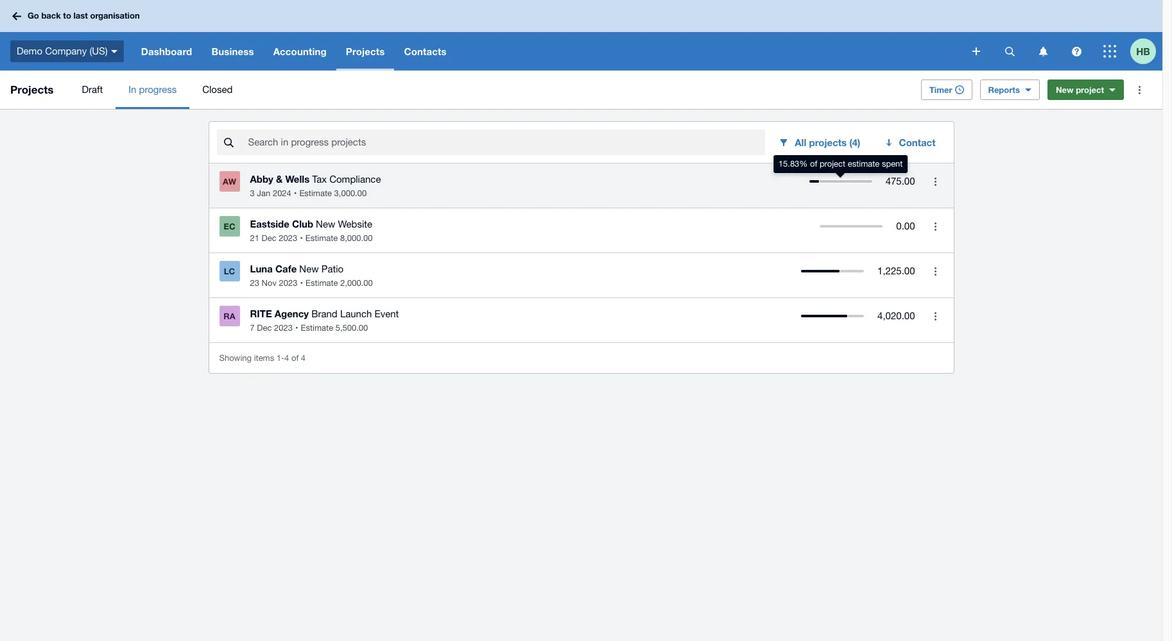 Task type: locate. For each thing, give the bounding box(es) containing it.
1 horizontal spatial svg image
[[973, 48, 980, 55]]

svg image up reports popup button
[[973, 48, 980, 55]]

svg image
[[12, 12, 21, 20], [973, 48, 980, 55]]

of right 1-
[[291, 353, 299, 363]]

draft
[[82, 84, 103, 95]]

draft link
[[69, 71, 116, 109]]

2023 inside luna cafe new patio 23 nov 2023 • estimate 2,000.00
[[279, 279, 298, 288]]

closed link
[[189, 71, 245, 109]]

new inside popup button
[[1056, 85, 1074, 95]]

go
[[28, 10, 39, 21]]

rite
[[250, 308, 272, 320]]

1 4 from the left
[[284, 353, 289, 363]]

2 vertical spatial 2023
[[274, 324, 293, 333]]

2 vertical spatial more options image
[[923, 304, 948, 329]]

0 vertical spatial new
[[1056, 85, 1074, 95]]

of
[[810, 159, 817, 169], [291, 353, 299, 363]]

go back to last organisation link
[[8, 5, 147, 27]]

0 vertical spatial svg image
[[12, 12, 21, 20]]

new
[[1056, 85, 1074, 95], [316, 219, 335, 230], [299, 264, 319, 275]]

in progress link
[[116, 71, 189, 109]]

2023 inside "rite agency brand launch event 7 dec 2023 • estimate 5,500.00"
[[274, 324, 293, 333]]

estimate inside luna cafe new patio 23 nov 2023 • estimate 2,000.00
[[306, 279, 338, 288]]

4 right 1-
[[301, 353, 306, 363]]

2023 down agency
[[274, 324, 293, 333]]

contacts button
[[394, 32, 456, 71]]

more options image for wells
[[923, 169, 948, 195]]

1 vertical spatial svg image
[[973, 48, 980, 55]]

agency
[[275, 308, 309, 320]]

more options image for club
[[923, 214, 948, 239]]

patio
[[321, 264, 344, 275]]

in
[[128, 84, 136, 95]]

lc
[[224, 266, 235, 277]]

• down agency
[[295, 324, 298, 333]]

4
[[284, 353, 289, 363], [301, 353, 306, 363]]

dec right 21
[[262, 234, 276, 243]]

in progress
[[128, 84, 177, 95]]

0 vertical spatial more options image
[[923, 169, 948, 195]]

1,225.00
[[878, 266, 915, 277]]

back
[[41, 10, 61, 21]]

0 vertical spatial project
[[1076, 85, 1104, 95]]

2023 down club
[[279, 234, 297, 243]]

new right reports popup button
[[1056, 85, 1074, 95]]

contact button
[[876, 130, 946, 155]]

new inside luna cafe new patio 23 nov 2023 • estimate 2,000.00
[[299, 264, 319, 275]]

navigation
[[131, 32, 964, 71]]

2 4 from the left
[[301, 353, 306, 363]]

1 horizontal spatial projects
[[346, 46, 385, 57]]

2023 inside "eastside club new website 21 dec 2023 • estimate 8,000.00"
[[279, 234, 297, 243]]

ec
[[224, 221, 235, 232]]

0 horizontal spatial projects
[[10, 83, 54, 96]]

1 vertical spatial more options image
[[923, 214, 948, 239]]

banner containing hb
[[0, 0, 1163, 71]]

21
[[250, 234, 259, 243]]

1 vertical spatial 2023
[[279, 279, 298, 288]]

more options image for new
[[923, 259, 948, 284]]

abby
[[250, 173, 273, 185]]

1-
[[277, 353, 284, 363]]

projects
[[346, 46, 385, 57], [10, 83, 54, 96]]

showing
[[219, 353, 252, 363]]

1 vertical spatial project
[[820, 159, 845, 169]]

0 horizontal spatial project
[[820, 159, 845, 169]]

estimate inside "eastside club new website 21 dec 2023 • estimate 8,000.00"
[[305, 234, 338, 243]]

4 right items
[[284, 353, 289, 363]]

navigation inside banner
[[131, 32, 964, 71]]

1 horizontal spatial 4
[[301, 353, 306, 363]]

luna cafe new patio 23 nov 2023 • estimate 2,000.00
[[250, 263, 373, 288]]

1 vertical spatial dec
[[257, 324, 272, 333]]

estimate down club
[[305, 234, 338, 243]]

projects down demo
[[10, 83, 54, 96]]

more options image right 4,020.00
[[923, 304, 948, 329]]

more options image down hb on the top of page
[[1127, 77, 1152, 103]]

to
[[63, 10, 71, 21]]

2,000.00
[[340, 279, 373, 288]]

0.00
[[896, 221, 915, 232]]

0 horizontal spatial svg image
[[12, 12, 21, 20]]

2 more options image from the top
[[923, 259, 948, 284]]

15.83% of project estimate spent
[[779, 159, 903, 169]]

• down club
[[300, 234, 303, 243]]

• right 2024
[[294, 189, 297, 198]]

estimate inside "rite agency brand launch event 7 dec 2023 • estimate 5,500.00"
[[301, 324, 333, 333]]

website
[[338, 219, 372, 230]]

projects inside dropdown button
[[346, 46, 385, 57]]

more options image for agency
[[923, 304, 948, 329]]

&
[[276, 173, 283, 185]]

dec right the 7
[[257, 324, 272, 333]]

estimate
[[299, 189, 332, 198], [305, 234, 338, 243], [306, 279, 338, 288], [301, 324, 333, 333]]

timer
[[929, 85, 952, 95]]

new right club
[[316, 219, 335, 230]]

2023 for club
[[279, 234, 297, 243]]

1 more options image from the top
[[923, 169, 948, 195]]

wells
[[285, 173, 310, 185]]

navigation containing dashboard
[[131, 32, 964, 71]]

svg image
[[1103, 45, 1116, 58], [1005, 47, 1015, 56], [1039, 47, 1047, 56], [1072, 47, 1081, 56], [111, 50, 117, 53]]

0 vertical spatial dec
[[262, 234, 276, 243]]

demo company (us)
[[17, 45, 108, 56]]

eastside
[[250, 218, 289, 230]]

new right cafe
[[299, 264, 319, 275]]

contacts
[[404, 46, 447, 57]]

1 horizontal spatial project
[[1076, 85, 1104, 95]]

rite agency brand launch event 7 dec 2023 • estimate 5,500.00
[[250, 308, 399, 333]]

all projects (4)
[[795, 137, 861, 148]]

dec
[[262, 234, 276, 243], [257, 324, 272, 333]]

projects left contacts popup button
[[346, 46, 385, 57]]

demo company (us) button
[[0, 32, 131, 71]]

more options image right the 0.00
[[923, 214, 948, 239]]

more options image
[[1127, 77, 1152, 103], [923, 214, 948, 239], [923, 304, 948, 329]]

1 horizontal spatial of
[[810, 159, 817, 169]]

banner
[[0, 0, 1163, 71]]

timer button
[[921, 80, 972, 100]]

0 vertical spatial of
[[810, 159, 817, 169]]

showing items 1-4 of 4
[[219, 353, 306, 363]]

•
[[294, 189, 297, 198], [300, 234, 303, 243], [300, 279, 303, 288], [295, 324, 298, 333]]

8,000.00
[[340, 234, 373, 243]]

0 vertical spatial more options image
[[1127, 77, 1152, 103]]

projects
[[809, 137, 847, 148]]

0 vertical spatial projects
[[346, 46, 385, 57]]

• inside "rite agency brand launch event 7 dec 2023 • estimate 5,500.00"
[[295, 324, 298, 333]]

2023 down cafe
[[279, 279, 298, 288]]

3
[[250, 189, 255, 198]]

1 vertical spatial more options image
[[923, 259, 948, 284]]

4,020.00
[[878, 311, 915, 322]]

luna
[[250, 263, 273, 275]]

estimate down 'patio' at top left
[[306, 279, 338, 288]]

more options image
[[923, 169, 948, 195], [923, 259, 948, 284]]

more options image right 1,225.00
[[923, 259, 948, 284]]

2023 for cafe
[[279, 279, 298, 288]]

2023
[[279, 234, 297, 243], [279, 279, 298, 288], [274, 324, 293, 333]]

• up agency
[[300, 279, 303, 288]]

1 vertical spatial of
[[291, 353, 299, 363]]

organisation
[[90, 10, 140, 21]]

project
[[1076, 85, 1104, 95], [820, 159, 845, 169]]

• inside "eastside club new website 21 dec 2023 • estimate 8,000.00"
[[300, 234, 303, 243]]

0 vertical spatial 2023
[[279, 234, 297, 243]]

estimate down tax
[[299, 189, 332, 198]]

2 vertical spatial new
[[299, 264, 319, 275]]

svg image left go on the top
[[12, 12, 21, 20]]

0 horizontal spatial 4
[[284, 353, 289, 363]]

of right 15.83%
[[810, 159, 817, 169]]

1 vertical spatial new
[[316, 219, 335, 230]]

svg image inside demo company (us) popup button
[[111, 50, 117, 53]]

closed
[[202, 84, 233, 95]]

jan
[[257, 189, 270, 198]]

more options image right 475.00
[[923, 169, 948, 195]]

all projects (4) button
[[771, 130, 871, 155]]

dec inside "eastside club new website 21 dec 2023 • estimate 8,000.00"
[[262, 234, 276, 243]]

new inside "eastside club new website 21 dec 2023 • estimate 8,000.00"
[[316, 219, 335, 230]]

estimate down brand
[[301, 324, 333, 333]]

dashboard link
[[131, 32, 202, 71]]

projects button
[[336, 32, 394, 71]]

all
[[795, 137, 806, 148]]

launch
[[340, 309, 372, 320]]



Task type: vqa. For each thing, say whether or not it's contained in the screenshot.


Task type: describe. For each thing, give the bounding box(es) containing it.
club
[[292, 218, 313, 230]]

reports
[[988, 85, 1020, 95]]

5,500.00
[[336, 324, 368, 333]]

7
[[250, 324, 255, 333]]

cafe
[[275, 263, 297, 275]]

15.83%
[[779, 159, 808, 169]]

new for luna cafe
[[299, 264, 319, 275]]

(4)
[[849, 137, 861, 148]]

aw
[[223, 177, 236, 187]]

hb button
[[1130, 32, 1163, 71]]

eastside club new website 21 dec 2023 • estimate 8,000.00
[[250, 218, 373, 243]]

15.83% of project estimate spent tooltip
[[773, 155, 908, 173]]

new project
[[1056, 85, 1104, 95]]

tax
[[312, 174, 327, 185]]

abby & wells tax compliance 3 jan 2024 • estimate 3,000.00
[[250, 173, 381, 198]]

of inside tooltip
[[810, 159, 817, 169]]

progress
[[139, 84, 177, 95]]

nov
[[262, 279, 277, 288]]

1 vertical spatial projects
[[10, 83, 54, 96]]

accounting button
[[264, 32, 336, 71]]

event
[[375, 309, 399, 320]]

business
[[211, 46, 254, 57]]

hb
[[1136, 45, 1150, 57]]

3,000.00
[[334, 189, 367, 198]]

• inside luna cafe new patio 23 nov 2023 • estimate 2,000.00
[[300, 279, 303, 288]]

Search in progress projects search field
[[247, 130, 765, 155]]

svg image inside go back to last organisation link
[[12, 12, 21, 20]]

• inside abby & wells tax compliance 3 jan 2024 • estimate 3,000.00
[[294, 189, 297, 198]]

(us)
[[89, 45, 108, 56]]

new project button
[[1048, 80, 1124, 100]]

dashboard
[[141, 46, 192, 57]]

reports button
[[980, 80, 1040, 100]]

items
[[254, 353, 274, 363]]

23
[[250, 279, 259, 288]]

project inside the 15.83% of project estimate spent tooltip
[[820, 159, 845, 169]]

0 horizontal spatial of
[[291, 353, 299, 363]]

accounting
[[273, 46, 327, 57]]

compliance
[[329, 174, 381, 185]]

estimate
[[848, 159, 880, 169]]

project inside 'new project' popup button
[[1076, 85, 1104, 95]]

estimate inside abby & wells tax compliance 3 jan 2024 • estimate 3,000.00
[[299, 189, 332, 198]]

brand
[[311, 309, 337, 320]]

new for eastside club
[[316, 219, 335, 230]]

2024
[[273, 189, 291, 198]]

contact
[[899, 137, 936, 148]]

company
[[45, 45, 87, 56]]

go back to last organisation
[[28, 10, 140, 21]]

475.00
[[886, 176, 915, 187]]

last
[[73, 10, 88, 21]]

demo
[[17, 45, 42, 56]]

ra
[[224, 311, 235, 322]]

business button
[[202, 32, 264, 71]]

spent
[[882, 159, 903, 169]]

dec inside "rite agency brand launch event 7 dec 2023 • estimate 5,500.00"
[[257, 324, 272, 333]]



